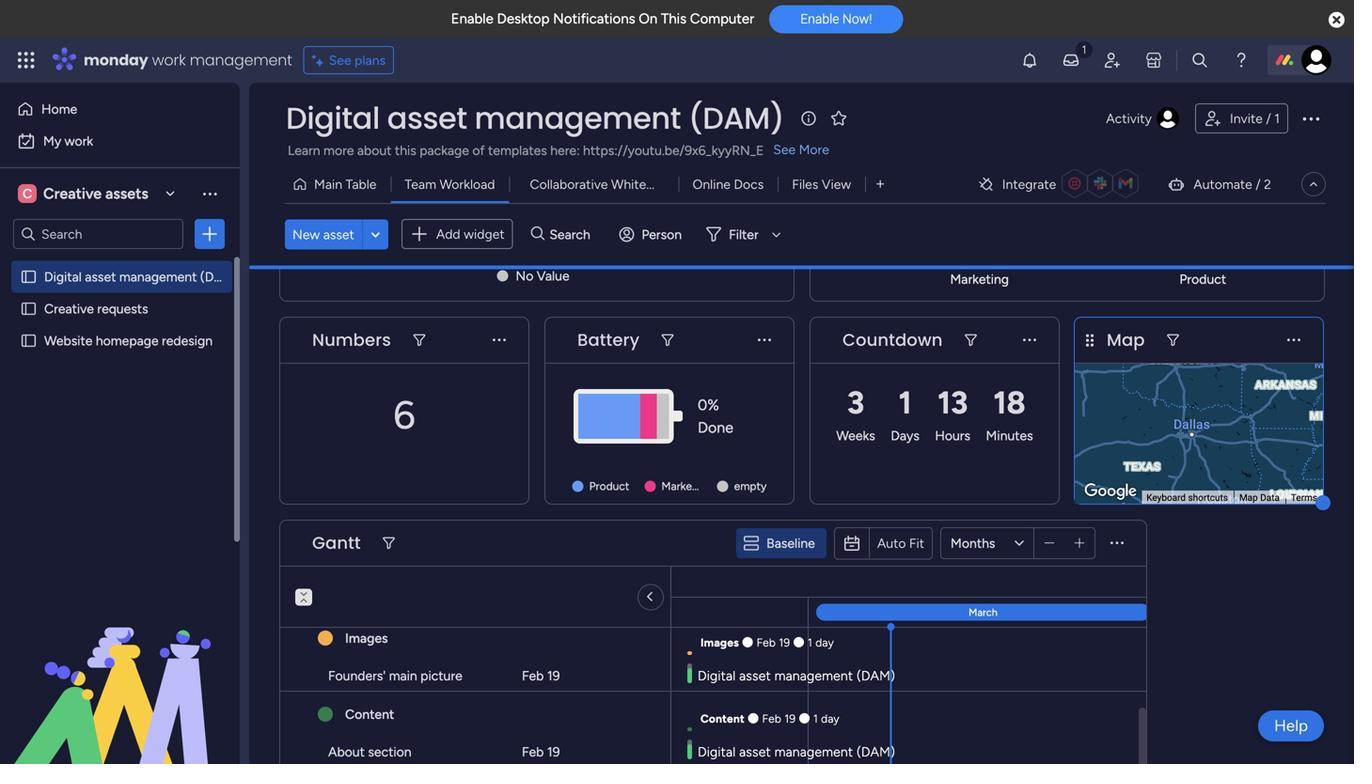 Task type: describe. For each thing, give the bounding box(es) containing it.
no
[[516, 268, 534, 284]]

auto fit button
[[870, 528, 932, 559]]

monday
[[84, 49, 148, 71]]

online docs
[[693, 176, 764, 192]]

images for images
[[345, 631, 388, 647]]

Battery field
[[573, 328, 645, 353]]

creative requests
[[44, 301, 148, 317]]

enable desktop notifications on this computer
[[451, 10, 755, 27]]

day for images ● feb 19 ● 1 day
[[816, 636, 834, 650]]

enable for enable desktop notifications on this computer
[[451, 10, 494, 27]]

1 horizontal spatial more dots image
[[1111, 537, 1124, 551]]

1 down images ● feb 19 ● 1 day
[[814, 713, 818, 726]]

options image
[[1300, 107, 1323, 130]]

show board description image
[[798, 109, 820, 128]]

v2 minus image
[[1045, 537, 1055, 551]]

Search field
[[545, 221, 601, 248]]

dapulse close image
[[1329, 11, 1345, 30]]

0%
[[698, 396, 720, 414]]

auto fit
[[878, 536, 925, 552]]

of
[[473, 143, 485, 159]]

assets
[[105, 185, 148, 203]]

january
[[288, 607, 324, 620]]

0 horizontal spatial digital
[[44, 269, 82, 285]]

battery
[[578, 328, 640, 352]]

on
[[639, 10, 658, 27]]

1 inside 1 days
[[899, 384, 912, 422]]

weeks
[[837, 428, 876, 444]]

enable now! button
[[770, 5, 904, 33]]

done
[[698, 419, 734, 437]]

learn
[[288, 143, 320, 159]]

options image
[[200, 225, 219, 244]]

my
[[43, 133, 61, 149]]

help button
[[1259, 711, 1325, 742]]

value
[[537, 268, 570, 284]]

february
[[625, 607, 665, 620]]

more
[[324, 143, 354, 159]]

1 horizontal spatial digital asset management (dam)
[[286, 97, 785, 139]]

workload
[[440, 176, 495, 192]]

keyboard shortcuts button
[[1147, 492, 1229, 505]]

here:
[[551, 143, 580, 159]]

founders'
[[328, 668, 386, 684]]

work for my
[[65, 133, 93, 149]]

founders' main picture
[[328, 668, 463, 684]]

content for content
[[345, 707, 394, 723]]

Countdown field
[[838, 328, 948, 353]]

asset inside new asset button
[[323, 226, 355, 242]]

angle right image
[[649, 589, 653, 606]]

add widget
[[436, 226, 505, 242]]

help image
[[1232, 51, 1251, 70]]

creative for creative assets
[[43, 185, 102, 203]]

filter button
[[699, 219, 788, 250]]

widget
[[464, 226, 505, 242]]

https://youtu.be/9x6_kyyrn_e
[[583, 143, 764, 159]]

auto
[[878, 536, 906, 552]]

see inside learn more about this package of templates here: https://youtu.be/9x6_kyyrn_e see more
[[774, 142, 796, 158]]

main table button
[[285, 169, 391, 199]]

files view
[[792, 176, 852, 192]]

arrow down image
[[766, 223, 788, 246]]

home
[[41, 101, 77, 117]]

automate / 2
[[1194, 176, 1272, 192]]

see plans button
[[304, 46, 394, 74]]

map data button
[[1240, 492, 1280, 505]]

filter
[[729, 226, 759, 242]]

main table
[[314, 176, 377, 192]]

enable now!
[[801, 11, 872, 27]]

collapse board header image
[[1307, 177, 1322, 192]]

countdown
[[843, 328, 943, 352]]

website
[[44, 333, 93, 349]]

13
[[938, 384, 968, 422]]

homepage
[[96, 333, 159, 349]]

content ● feb 19 ● 1 day
[[701, 713, 840, 726]]

hours
[[935, 428, 971, 444]]

1 up content ● feb 19 ● 1 day
[[808, 636, 813, 650]]

Digital asset management (DAM) field
[[281, 97, 789, 139]]

/ for 1
[[1267, 111, 1272, 127]]

content for content ● feb 19 ● 1 day
[[701, 713, 745, 726]]

docs
[[734, 176, 764, 192]]

files view button
[[778, 169, 866, 199]]

0 horizontal spatial more dots image
[[1024, 334, 1037, 347]]

minutes
[[986, 428, 1034, 444]]

1 days
[[891, 384, 920, 444]]

invite / 1 button
[[1196, 103, 1289, 134]]

/ for 2
[[1256, 176, 1261, 192]]

0 vertical spatial (dam)
[[688, 97, 785, 139]]

data
[[1261, 493, 1280, 504]]

terms
[[1292, 493, 1318, 504]]

about
[[328, 745, 365, 761]]

invite
[[1231, 111, 1263, 127]]

lottie animation element
[[0, 575, 240, 765]]

activity
[[1107, 111, 1152, 127]]

Numbers field
[[308, 328, 396, 353]]

integrate
[[1003, 176, 1057, 192]]

dapulse drag handle 3 image
[[1087, 334, 1094, 347]]

18 minutes
[[986, 384, 1034, 444]]

days
[[891, 428, 920, 444]]

angle down image
[[371, 227, 380, 242]]

home option
[[11, 94, 229, 124]]

Search in workspace field
[[40, 223, 157, 245]]

v2 plus image
[[1075, 537, 1085, 551]]

website homepage redesign
[[44, 333, 213, 349]]

c
[[23, 186, 32, 202]]

person
[[642, 226, 682, 242]]

images for images ● feb 19 ● 1 day
[[701, 636, 739, 650]]

new asset
[[293, 226, 355, 242]]

invite / 1
[[1231, 111, 1280, 127]]

months
[[951, 536, 996, 552]]

public board image
[[20, 332, 38, 350]]

2 horizontal spatial asset
[[387, 97, 467, 139]]

add view image
[[877, 178, 885, 191]]

update feed image
[[1062, 51, 1081, 70]]

this
[[661, 10, 687, 27]]

see plans
[[329, 52, 386, 68]]

baseline button
[[737, 529, 827, 559]]

invite members image
[[1104, 51, 1122, 70]]

v2 collapse down image
[[295, 583, 312, 595]]

lottie animation image
[[0, 575, 240, 765]]



Task type: vqa. For each thing, say whether or not it's contained in the screenshot.
Filter
yes



Task type: locate. For each thing, give the bounding box(es) containing it.
work right my
[[65, 133, 93, 149]]

more
[[799, 142, 830, 158]]

1 vertical spatial day
[[821, 713, 840, 726]]

0 horizontal spatial work
[[65, 133, 93, 149]]

1 vertical spatial /
[[1256, 176, 1261, 192]]

online
[[693, 176, 731, 192]]

keyboard
[[1147, 493, 1186, 504]]

creative inside list box
[[44, 301, 94, 317]]

home link
[[11, 94, 229, 124]]

public board image for digital asset management (dam)
[[20, 268, 38, 286]]

plans
[[355, 52, 386, 68]]

feb 19 for about section
[[522, 745, 560, 761]]

content down images ● feb 19 ● 1 day
[[701, 713, 745, 726]]

0 horizontal spatial enable
[[451, 10, 494, 27]]

18
[[994, 384, 1026, 422]]

requests
[[97, 301, 148, 317]]

1 feb 19 from the top
[[522, 668, 560, 684]]

team
[[405, 176, 437, 192]]

1 vertical spatial digital
[[44, 269, 82, 285]]

work inside option
[[65, 133, 93, 149]]

more dots image for numbers
[[493, 334, 506, 347]]

option
[[0, 260, 240, 264]]

map right dapulse drag handle 3 icon
[[1107, 328, 1146, 352]]

help
[[1275, 717, 1309, 736]]

creative inside workspace selection element
[[43, 185, 102, 203]]

1 horizontal spatial (dam)
[[688, 97, 785, 139]]

0 vertical spatial /
[[1267, 111, 1272, 127]]

1 up days
[[899, 384, 912, 422]]

redesign
[[162, 333, 213, 349]]

map inside field
[[1107, 328, 1146, 352]]

v2 collapse up image
[[295, 596, 312, 608]]

digital up creative requests
[[44, 269, 82, 285]]

picture
[[421, 668, 463, 684]]

Gantt field
[[308, 532, 366, 556]]

1 more dots image from the left
[[493, 334, 506, 347]]

0 horizontal spatial asset
[[85, 269, 116, 285]]

creative for creative requests
[[44, 301, 94, 317]]

digital asset management (dam) inside list box
[[44, 269, 239, 285]]

list box containing digital asset management (dam)
[[0, 257, 240, 611]]

asset right 'new'
[[323, 226, 355, 242]]

images up content ● feb 19 ● 1 day
[[701, 636, 739, 650]]

19
[[779, 636, 791, 650], [547, 668, 560, 684], [785, 713, 796, 726], [547, 745, 560, 761]]

1 horizontal spatial images
[[701, 636, 739, 650]]

online docs button
[[679, 169, 778, 199]]

select product image
[[17, 51, 36, 70]]

1 horizontal spatial digital
[[286, 97, 380, 139]]

files
[[792, 176, 819, 192]]

new asset button
[[285, 219, 362, 250]]

0 vertical spatial asset
[[387, 97, 467, 139]]

6
[[394, 392, 415, 439]]

marketing
[[662, 480, 712, 493]]

0% done
[[698, 396, 734, 437]]

(dam) up "online docs"
[[688, 97, 785, 139]]

1 vertical spatial digital asset management (dam)
[[44, 269, 239, 285]]

creative right workspace image
[[43, 185, 102, 203]]

0 vertical spatial work
[[152, 49, 186, 71]]

1 horizontal spatial enable
[[801, 11, 840, 27]]

images ● feb 19 ● 1 day
[[701, 636, 834, 650]]

/ inside button
[[1267, 111, 1272, 127]]

digital asset management (dam) up templates
[[286, 97, 785, 139]]

v2 search image
[[531, 224, 545, 245]]

feb 19 for founders' main picture
[[522, 668, 560, 684]]

0 vertical spatial feb 19
[[522, 668, 560, 684]]

(dam) inside list box
[[200, 269, 239, 285]]

this
[[395, 143, 417, 159]]

1 vertical spatial work
[[65, 133, 93, 149]]

see left plans
[[329, 52, 352, 68]]

map for map
[[1107, 328, 1146, 352]]

0 vertical spatial creative
[[43, 185, 102, 203]]

1 image
[[1076, 39, 1093, 60]]

2 feb 19 from the top
[[522, 745, 560, 761]]

day for content ● feb 19 ● 1 day
[[821, 713, 840, 726]]

images up 'founders''
[[345, 631, 388, 647]]

workspace selection element
[[18, 183, 151, 205]]

1 vertical spatial (dam)
[[200, 269, 239, 285]]

0 vertical spatial digital
[[286, 97, 380, 139]]

(dam)
[[688, 97, 785, 139], [200, 269, 239, 285]]

terms link
[[1292, 493, 1318, 504]]

0 horizontal spatial more dots image
[[493, 334, 506, 347]]

2 more dots image from the left
[[758, 334, 771, 347]]

1 horizontal spatial asset
[[323, 226, 355, 242]]

see inside button
[[329, 52, 352, 68]]

templates
[[488, 143, 547, 159]]

no value
[[516, 268, 570, 284]]

creative up website
[[44, 301, 94, 317]]

Map field
[[1103, 328, 1150, 353]]

product
[[590, 480, 630, 493]]

map inside button
[[1240, 493, 1259, 504]]

march
[[969, 607, 998, 620]]

1 inside button
[[1275, 111, 1280, 127]]

1 horizontal spatial /
[[1267, 111, 1272, 127]]

new
[[293, 226, 320, 242]]

john smith image
[[1302, 45, 1332, 75]]

1 vertical spatial creative
[[44, 301, 94, 317]]

1 horizontal spatial more dots image
[[758, 334, 771, 347]]

enable for enable now!
[[801, 11, 840, 27]]

collaborative whiteboard button
[[509, 169, 681, 199]]

learn more about this package of templates here: https://youtu.be/9x6_kyyrn_e see more
[[288, 142, 830, 159]]

search everything image
[[1191, 51, 1210, 70]]

1 horizontal spatial map
[[1240, 493, 1259, 504]]

0 vertical spatial see
[[329, 52, 352, 68]]

whiteboard
[[611, 176, 681, 192]]

see left more
[[774, 142, 796, 158]]

see more link
[[772, 140, 832, 159]]

content up about section
[[345, 707, 394, 723]]

my work option
[[11, 126, 229, 156]]

0 horizontal spatial map
[[1107, 328, 1146, 352]]

enable left now!
[[801, 11, 840, 27]]

collaborative
[[530, 176, 608, 192]]

map region
[[1075, 364, 1324, 504]]

1 right invite
[[1275, 111, 1280, 127]]

1 vertical spatial feb 19
[[522, 745, 560, 761]]

13 hours
[[935, 384, 971, 444]]

2
[[1265, 176, 1272, 192]]

monday work management
[[84, 49, 292, 71]]

2 horizontal spatial more dots image
[[1288, 334, 1301, 347]]

1 horizontal spatial work
[[152, 49, 186, 71]]

3 weeks
[[837, 384, 876, 444]]

team workload button
[[391, 169, 509, 199]]

workspace options image
[[200, 184, 219, 203]]

1
[[1275, 111, 1280, 127], [899, 384, 912, 422], [808, 636, 813, 650], [814, 713, 818, 726]]

/
[[1267, 111, 1272, 127], [1256, 176, 1261, 192]]

view
[[822, 176, 852, 192]]

asset up package
[[387, 97, 467, 139]]

list box
[[0, 257, 240, 611]]

digital
[[286, 97, 380, 139], [44, 269, 82, 285]]

map data
[[1240, 493, 1280, 504]]

0 horizontal spatial (dam)
[[200, 269, 239, 285]]

2024
[[639, 574, 670, 590]]

asset inside list box
[[85, 269, 116, 285]]

0 vertical spatial day
[[816, 636, 834, 650]]

0 vertical spatial management
[[190, 49, 292, 71]]

management
[[190, 49, 292, 71], [475, 97, 681, 139], [119, 269, 197, 285]]

digital asset management (dam) up "requests"
[[44, 269, 239, 285]]

0 horizontal spatial content
[[345, 707, 394, 723]]

my work link
[[11, 126, 229, 156]]

1 vertical spatial management
[[475, 97, 681, 139]]

enable inside button
[[801, 11, 840, 27]]

creative assets
[[43, 185, 148, 203]]

0 vertical spatial digital asset management (dam)
[[286, 97, 785, 139]]

2 vertical spatial management
[[119, 269, 197, 285]]

1 horizontal spatial content
[[701, 713, 745, 726]]

0 horizontal spatial /
[[1256, 176, 1261, 192]]

0 vertical spatial public board image
[[20, 268, 38, 286]]

1 vertical spatial asset
[[323, 226, 355, 242]]

map left data
[[1240, 493, 1259, 504]]

2 vertical spatial asset
[[85, 269, 116, 285]]

2 public board image from the top
[[20, 300, 38, 318]]

2 enable from the left
[[801, 11, 840, 27]]

1 public board image from the top
[[20, 268, 38, 286]]

table
[[346, 176, 377, 192]]

0 horizontal spatial images
[[345, 631, 388, 647]]

map for map data
[[1240, 493, 1259, 504]]

0 horizontal spatial see
[[329, 52, 352, 68]]

section
[[368, 745, 412, 761]]

public board image
[[20, 268, 38, 286], [20, 300, 38, 318]]

integrate button
[[971, 165, 1153, 204]]

baseline
[[767, 536, 816, 552]]

enable left desktop
[[451, 10, 494, 27]]

public board image for creative requests
[[20, 300, 38, 318]]

0 horizontal spatial digital asset management (dam)
[[44, 269, 239, 285]]

digital up the more
[[286, 97, 380, 139]]

workspace image
[[18, 183, 37, 204]]

1 vertical spatial see
[[774, 142, 796, 158]]

asset
[[387, 97, 467, 139], [323, 226, 355, 242], [85, 269, 116, 285]]

monday marketplace image
[[1145, 51, 1164, 70]]

1 horizontal spatial see
[[774, 142, 796, 158]]

computer
[[690, 10, 755, 27]]

keyboard shortcuts
[[1147, 493, 1229, 504]]

empty
[[734, 480, 767, 493]]

main
[[389, 668, 417, 684]]

0 vertical spatial map
[[1107, 328, 1146, 352]]

asset up creative requests
[[85, 269, 116, 285]]

more dots image for battery
[[758, 334, 771, 347]]

add to favorites image
[[830, 109, 849, 127]]

more dots image
[[493, 334, 506, 347], [758, 334, 771, 347]]

about
[[357, 143, 392, 159]]

1 vertical spatial map
[[1240, 493, 1259, 504]]

work for monday
[[152, 49, 186, 71]]

content
[[345, 707, 394, 723], [701, 713, 745, 726]]

/ left '2'
[[1256, 176, 1261, 192]]

work right the monday
[[152, 49, 186, 71]]

see
[[329, 52, 352, 68], [774, 142, 796, 158]]

/ right invite
[[1267, 111, 1272, 127]]

1 vertical spatial public board image
[[20, 300, 38, 318]]

about section
[[328, 745, 412, 761]]

my work
[[43, 133, 93, 149]]

creative
[[43, 185, 102, 203], [44, 301, 94, 317]]

more dots image
[[1024, 334, 1037, 347], [1288, 334, 1301, 347], [1111, 537, 1124, 551]]

1 enable from the left
[[451, 10, 494, 27]]

shortcuts
[[1189, 493, 1229, 504]]

(dam) down options image
[[200, 269, 239, 285]]

notifications image
[[1021, 51, 1040, 70]]

automate
[[1194, 176, 1253, 192]]



